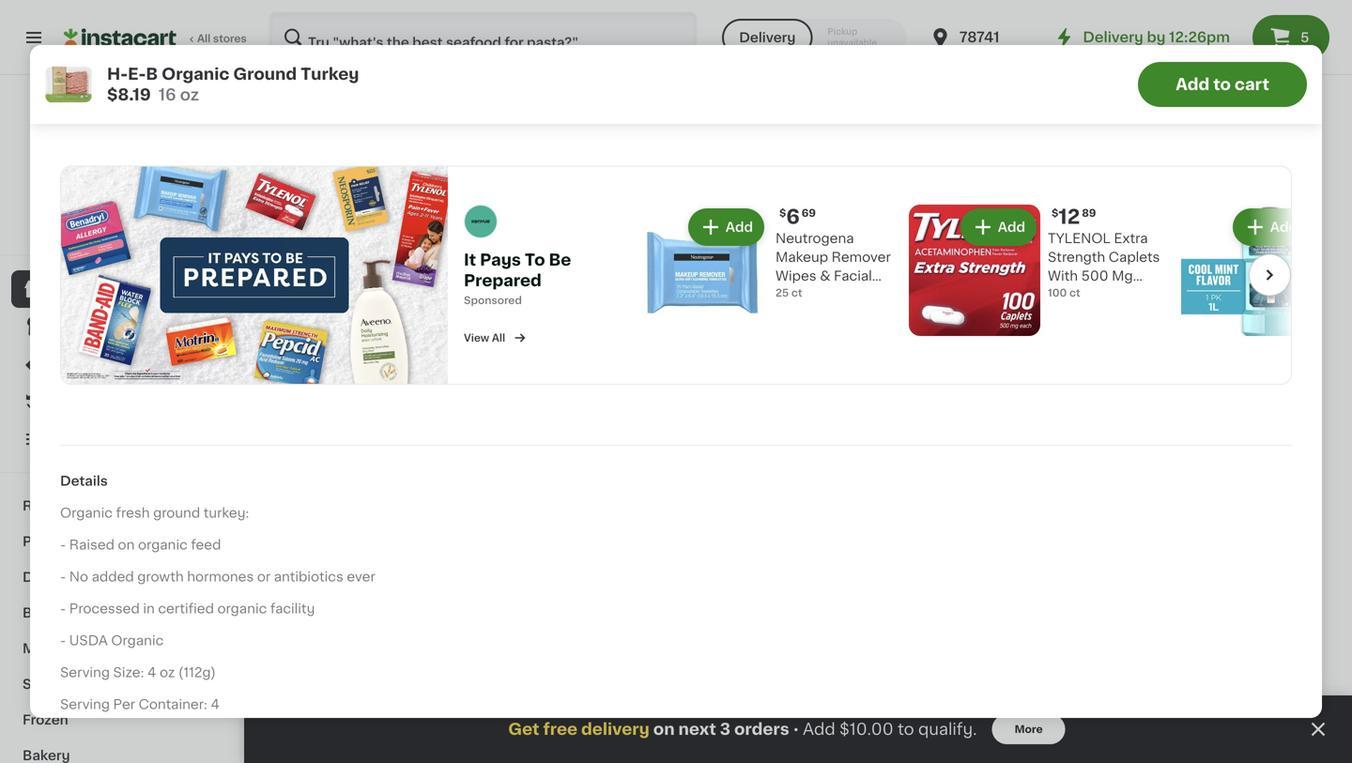 Task type: describe. For each thing, give the bounding box(es) containing it.
/lb
[[329, 263, 350, 278]]

e- for h-e-b value pack natural boneless skinless chicken breasts
[[298, 289, 312, 302]]

feed
[[191, 539, 221, 552]]

gluten-
[[284, 619, 324, 629]]

per
[[113, 698, 135, 712]]

chicken inside h-e-b boneless skinless seasoned chicken thighs for fajitas
[[980, 326, 1034, 340]]

cart
[[1235, 77, 1270, 93]]

to inside button
[[1214, 77, 1231, 93]]

99 inside $ 13 99
[[840, 265, 855, 275]]

h-e-b
[[99, 187, 140, 200]]

tylenol extra strength caplets with 500 mg acetaminophen
[[1048, 232, 1160, 302]]

ground inside the h-e-b 80% lean/20% fat ground turkey
[[1179, 308, 1229, 321]]

2 99 from the left
[[1181, 265, 1196, 275]]

to inside treatment tracker modal dialog
[[898, 722, 914, 738]]

frozen
[[23, 714, 68, 727]]

serving size: 4 oz (112g)
[[60, 666, 216, 680]]

& for candy
[[75, 678, 86, 691]]

neutrogena
[[776, 232, 854, 245]]

- processed in certified organic facility
[[60, 603, 315, 616]]

natural inside h-e-b value pack natural boneless skinless chicken breasts
[[282, 308, 329, 321]]

$ 12 89
[[1052, 207, 1096, 227]]

22.2 oz many in stock
[[806, 720, 899, 749]]

22.2
[[806, 720, 829, 731]]

deals
[[53, 358, 91, 371]]

b inside 6 h-e-b natural lean ground turkey
[[299, 55, 308, 68]]

add button for jennie-o turkey, ground, 93%/7%
[[887, 100, 960, 134]]

delivery button
[[722, 19, 813, 56]]

cleansing
[[776, 288, 841, 302]]

6 inside 6 h-e-b natural lean ground turkey
[[279, 30, 292, 50]]

& for eggs
[[62, 571, 73, 584]]

•
[[793, 722, 799, 737]]

neutrogena makeup remover wipes & facial cleansing towelettes
[[776, 232, 891, 320]]

- raised on organic feed
[[60, 539, 221, 552]]

19 inside the 5 19
[[657, 265, 669, 275]]

kenvue it pays to be prepared check the ingredients in your medicine use only 1 product that contains acetominophen at a time band-aid is a registered trademark. mcneil consumer pharmaceuticals co. 2023 use products only as directed. jjci 2023 image
[[61, 167, 448, 384]]

or
[[257, 571, 271, 584]]

$ for 12
[[1052, 208, 1059, 219]]

shop
[[53, 283, 88, 296]]

deals link
[[11, 346, 228, 383]]

h-e-b 80% lean/20% fat ground turkey
[[1155, 289, 1297, 321]]

free inside gluten-free button
[[324, 619, 348, 629]]

item carousel region
[[282, 27, 1315, 387]]

2 horizontal spatial many in stock
[[1118, 92, 1192, 103]]

h- inside 4 h-e-b 85/15 ground turkey
[[1099, 55, 1116, 68]]

add to cart
[[1176, 77, 1270, 93]]

b inside 4 h-e-b 85/15 ground turkey
[[1130, 55, 1139, 68]]

h- for h-e-b organic ground turkey $8.19 16 oz
[[107, 66, 128, 82]]

white®
[[150, 55, 196, 68]]

white
[[145, 74, 184, 87]]

in inside 22.2 oz many in stock
[[857, 739, 866, 749]]

69
[[802, 208, 816, 219]]

93%/7%
[[862, 308, 916, 321]]

processed
[[69, 603, 140, 616]]

1 horizontal spatial all
[[492, 333, 505, 343]]

8
[[467, 264, 481, 284]]

add inside add link
[[1270, 221, 1298, 234]]

view more
[[1118, 39, 1189, 52]]

ct for 12
[[1070, 288, 1081, 298]]

meat
[[23, 642, 57, 656]]

$ for 8
[[460, 265, 467, 275]]

many inside button
[[475, 720, 505, 731]]

- no added growth hormones or antibiotics ever
[[60, 571, 375, 584]]

$ for 10
[[984, 265, 991, 275]]

ground inside '5 honeysuckle white® 97% fat free ground white turkey tray'
[[93, 74, 142, 87]]

11.25 oz
[[631, 720, 671, 731]]

boneless inside h-e-b boneless skinless seasoned chicken thighs for fajitas
[[1024, 289, 1085, 302]]

5 for 5
[[1301, 31, 1310, 44]]

add button for h-e-b organic ground turkey
[[538, 100, 610, 134]]

oz left (112g)
[[160, 666, 175, 680]]

h-e-b link
[[78, 98, 161, 203]]

b for h-e-b 80% lean/20% fat ground turkey
[[1186, 289, 1195, 302]]

0 vertical spatial all
[[197, 33, 211, 44]]

25 ct
[[776, 288, 802, 298]]

all stores
[[197, 33, 247, 44]]

organic inside h-e-b organic ground turkey 16 oz many in stock
[[500, 289, 552, 302]]

many down "more"
[[999, 739, 1029, 749]]

turkey inside '5 honeysuckle white® 97% fat free ground white turkey tray'
[[187, 74, 232, 87]]

boneless inside h-e-b value pack natural boneless skinless chicken breasts
[[333, 308, 394, 321]]

strength
[[1048, 251, 1106, 264]]

- for - no added growth hormones or antibiotics ever
[[60, 571, 66, 584]]

e- for h-e-b organic ground turkey 16 oz many in stock
[[473, 289, 487, 302]]

in down "more"
[[1031, 739, 1041, 749]]

06
[[1016, 265, 1030, 275]]

2 vertical spatial many in stock
[[999, 739, 1073, 749]]

oz inside 22.2 oz many in stock
[[831, 720, 844, 731]]

extra
[[1114, 232, 1148, 245]]

turkey inside the h-e-b organic ground turkey $8.19 16 oz
[[301, 66, 359, 82]]

oz inside h-e-b organic ground turkey 16 oz many in stock
[[470, 326, 483, 336]]

e- for h-e-b organic ground turkey $8.19 16 oz
[[128, 66, 146, 82]]

many in stock inside button
[[475, 720, 549, 731]]

breasts
[[282, 345, 332, 358]]

$ 6 69
[[779, 207, 816, 227]]

h- for h-e-b value pack natural boneless skinless chicken breasts
[[282, 289, 298, 302]]

$ for 5
[[285, 265, 292, 275]]

view all
[[464, 333, 505, 343]]

lists
[[53, 433, 85, 446]]

5 19
[[642, 264, 669, 284]]

6 inside life cuisine gluten free lifestyle cauliflower crust pepperoni pizza 6 oz
[[980, 720, 987, 731]]

pepperoni
[[1020, 702, 1088, 715]]

$5.09 per pound element
[[282, 262, 441, 286]]

dairy & eggs
[[23, 571, 110, 584]]

lean/20%
[[1232, 289, 1297, 302]]

acetaminophen
[[1048, 288, 1153, 302]]

view for view all
[[464, 333, 489, 343]]

turkey inside 6 h-e-b natural lean ground turkey
[[268, 74, 312, 87]]

1 horizontal spatial 6
[[786, 207, 800, 227]]

$ 5 09
[[285, 264, 322, 284]]

next
[[679, 722, 716, 738]]

100% satisfaction guarantee button
[[29, 222, 210, 240]]

& inside neutrogena makeup remover wipes & facial cleansing towelettes
[[820, 270, 831, 283]]

usda
[[69, 635, 108, 648]]

free inside life cuisine gluten free lifestyle cauliflower crust pepperoni pizza 6 oz
[[1109, 664, 1138, 678]]

it
[[464, 252, 476, 268]]

- for - usda organic
[[60, 635, 66, 648]]

tray
[[60, 93, 88, 106]]

ground inside h-e-b organic ground turkey 16 oz many in stock
[[556, 289, 605, 302]]

5 for 5 honeysuckle white® 97% fat free ground white turkey tray
[[71, 30, 84, 50]]

stock down 'pepperoni'
[[1044, 739, 1073, 749]]

stock down 85/15
[[1163, 92, 1192, 103]]

honeysuckle
[[60, 55, 147, 68]]

chicken inside h-e-b value pack natural boneless skinless chicken breasts
[[339, 326, 393, 340]]

ground inside 4 h-e-b 85/15 ground turkey
[[1183, 55, 1233, 68]]

add button for h-e-b 80% lean/20% fat ground turkey
[[1237, 100, 1309, 134]]

product group containing 13
[[806, 94, 965, 356]]

be
[[549, 252, 571, 268]]

serving for serving size: 4 oz (112g)
[[60, 666, 110, 680]]

certified
[[158, 603, 214, 616]]

recipes link
[[11, 488, 228, 524]]

$ 13 99
[[810, 264, 855, 284]]

for
[[1085, 326, 1107, 340]]

add to cart button
[[1138, 62, 1307, 107]]

11.25
[[631, 720, 656, 731]]

e- inside 6 h-e-b natural lean ground turkey
[[284, 55, 299, 68]]

b for h-e-b
[[131, 187, 140, 200]]

more
[[1154, 39, 1189, 52]]

stores
[[213, 33, 247, 44]]

instacart logo image
[[64, 26, 177, 49]]

$8.19
[[107, 87, 151, 103]]

$10.06 per package (estimated) element
[[980, 262, 1140, 286]]

more
[[1015, 725, 1043, 735]]

24
[[1155, 720, 1169, 731]]

b for h-e-b boneless skinless seasoned chicken thighs for fajitas
[[1011, 289, 1021, 302]]

b for h-e-b organic ground turkey $8.19 16 oz
[[146, 66, 158, 82]]

lists link
[[11, 421, 228, 458]]

e- for h-e-b boneless skinless seasoned chicken thighs for fajitas
[[997, 289, 1011, 302]]

orders
[[734, 722, 789, 738]]

qualify.
[[918, 722, 977, 738]]

produce
[[23, 535, 80, 548]]

free
[[543, 722, 578, 738]]

add button for h-e-b boneless skinless seasoned chicken thighs for fajitas
[[1062, 100, 1134, 134]]

satisfaction
[[79, 228, 142, 238]]



Task type: locate. For each thing, give the bounding box(es) containing it.
$ left 69
[[779, 208, 786, 219]]

1 serving from the top
[[60, 666, 110, 680]]

$ inside $ 12 89
[[1052, 208, 1059, 219]]

1 vertical spatial 16
[[456, 326, 468, 336]]

fat down caplets
[[1155, 308, 1176, 321]]

1 4 button from the left
[[476, 0, 669, 124]]

fat inside the h-e-b 80% lean/20% fat ground turkey
[[1155, 308, 1176, 321]]

skinless inside h-e-b boneless skinless seasoned chicken thighs for fajitas
[[980, 308, 1035, 321]]

free inside '5 honeysuckle white® 97% fat free ground white turkey tray'
[[60, 74, 89, 87]]

h- inside h-e-b 93/7 lean ground turkey
[[631, 289, 648, 302]]

in down growth
[[143, 603, 155, 616]]

h- inside h-e-b value pack natural boneless skinless chicken breasts
[[282, 289, 298, 302]]

0 horizontal spatial to
[[898, 722, 914, 738]]

serving down snacks & candy
[[60, 698, 110, 712]]

0 horizontal spatial chicken
[[339, 326, 393, 340]]

prepared
[[464, 273, 542, 289]]

view more button
[[1111, 27, 1210, 64]]

organic down hormones
[[217, 603, 267, 616]]

2 4 button from the left
[[892, 0, 1084, 124]]

5 inside button
[[1301, 31, 1310, 44]]

on
[[118, 539, 135, 552], [653, 722, 675, 738]]

0 horizontal spatial view
[[464, 333, 489, 343]]

oz inside life cuisine gluten free lifestyle cauliflower crust pepperoni pizza 6 oz
[[990, 720, 1002, 731]]

product group containing 22.2 oz
[[806, 470, 965, 764]]

1 horizontal spatial skinless
[[980, 308, 1035, 321]]

4 - from the top
[[60, 635, 66, 648]]

service type group
[[722, 19, 907, 56]]

1 vertical spatial skinless
[[282, 326, 336, 340]]

99 down remover
[[840, 265, 855, 275]]

1 vertical spatial view
[[464, 333, 489, 343]]

all stores link
[[64, 11, 248, 64]]

lean inside h-e-b 93/7 lean ground turkey
[[708, 289, 740, 302]]

2 serving from the top
[[60, 698, 110, 712]]

to
[[525, 252, 545, 268]]

add button for h-e-b value pack natural boneless skinless chicken breasts
[[363, 100, 436, 134]]

5 honeysuckle white® 97% fat free ground white turkey tray
[[60, 30, 251, 106]]

/pkg
[[1038, 263, 1071, 278]]

h-e-b organic ground turkey $8.19 16 oz
[[107, 66, 359, 103]]

1 vertical spatial 6
[[786, 207, 800, 227]]

1 99 from the left
[[840, 265, 855, 275]]

h- down 8
[[456, 289, 473, 302]]

0 vertical spatial view
[[1118, 39, 1151, 52]]

ct right "25"
[[792, 288, 802, 298]]

16 inside h-e-b organic ground turkey 16 oz many in stock
[[456, 326, 468, 336]]

many down 85/15
[[1118, 92, 1148, 103]]

1 vertical spatial fat
[[1155, 308, 1176, 321]]

1 19 from the left
[[483, 265, 494, 275]]

$ inside $ 6 69
[[779, 208, 786, 219]]

5 button
[[1253, 15, 1330, 60]]

h- for h-e-b 80% lean/20% fat ground turkey
[[1155, 289, 1172, 302]]

stock inside h-e-b organic ground turkey 16 oz many in stock
[[520, 345, 549, 355]]

guarantee
[[145, 228, 199, 238]]

in down 85/15
[[1150, 92, 1160, 103]]

serving for serving per container: 4
[[60, 698, 110, 712]]

1 horizontal spatial 16
[[456, 326, 468, 336]]

1 vertical spatial on
[[653, 722, 675, 738]]

0 vertical spatial 16
[[159, 87, 176, 103]]

0 vertical spatial organic
[[138, 539, 188, 552]]

6 down crust at the bottom
[[980, 720, 987, 731]]

raised
[[69, 539, 115, 552]]

natural
[[311, 55, 359, 68], [282, 308, 329, 321]]

product group containing add
[[1155, 94, 1315, 339]]

& for seafood
[[61, 642, 71, 656]]

h- down 10
[[980, 289, 997, 302]]

free down ever
[[324, 619, 348, 629]]

11.25 oz button
[[631, 470, 791, 733]]

to
[[1214, 77, 1231, 93], [898, 722, 914, 738]]

$ inside "$ 8 19"
[[460, 265, 467, 275]]

delivery left by
[[1083, 31, 1144, 44]]

lean right poultry
[[362, 55, 395, 68]]

natural inside 6 h-e-b natural lean ground turkey
[[311, 55, 359, 68]]

0 vertical spatial on
[[118, 539, 135, 552]]

1 vertical spatial free
[[324, 619, 348, 629]]

delivery for delivery
[[739, 31, 796, 44]]

product group
[[282, 94, 441, 358], [456, 94, 616, 361], [631, 94, 791, 361], [806, 94, 965, 356], [980, 94, 1140, 372], [1155, 94, 1315, 339], [806, 470, 965, 764]]

turkey:
[[204, 507, 249, 520]]

many in stock
[[1118, 92, 1192, 103], [475, 720, 549, 731], [999, 739, 1073, 749]]

delivery by 12:26pm link
[[1053, 26, 1230, 49]]

oz inside the h-e-b organic ground turkey $8.19 16 oz
[[180, 87, 199, 103]]

on inside treatment tracker modal dialog
[[653, 722, 675, 738]]

- left raised
[[60, 539, 66, 552]]

chicken up fajitas
[[980, 326, 1034, 340]]

ground
[[398, 55, 447, 68], [1183, 55, 1233, 68], [233, 66, 297, 82], [93, 74, 142, 87], [556, 289, 605, 302], [631, 308, 681, 321], [1179, 308, 1229, 321]]

1 horizontal spatial boneless
[[1024, 289, 1085, 302]]

jennie-o turkey, ground, 93%/7%
[[806, 289, 919, 321]]

gluten
[[1061, 664, 1105, 678]]

delivery right 7
[[739, 31, 796, 44]]

(est.)
[[1075, 263, 1115, 278]]

turkey inside the h-e-b 80% lean/20% fat ground turkey
[[1232, 308, 1276, 321]]

5 for 5 19
[[642, 264, 655, 284]]

1 horizontal spatial 4 button
[[892, 0, 1084, 124]]

free right gluten
[[1109, 664, 1138, 678]]

h- inside the h-e-b organic ground turkey $8.19 16 oz
[[107, 66, 128, 82]]

lean right 93/7
[[708, 289, 740, 302]]

h-e-b 93/7 lean ground turkey
[[631, 289, 740, 321]]

0 vertical spatial many in stock
[[1118, 92, 1192, 103]]

fajitas
[[980, 345, 1023, 358]]

0 vertical spatial boneless
[[1024, 289, 1085, 302]]

stock inside 22.2 oz many in stock
[[869, 739, 899, 749]]

4 inside 4 h-e-b 85/15 ground turkey
[[1110, 30, 1124, 50]]

h- down the 5 19
[[631, 289, 648, 302]]

$ for 13
[[810, 265, 816, 275]]

ever
[[347, 571, 375, 584]]

many
[[1118, 92, 1148, 103], [475, 345, 505, 355], [475, 720, 505, 731], [825, 739, 854, 749], [999, 739, 1029, 749]]

$ up spo
[[460, 265, 467, 275]]

0 horizontal spatial 19
[[483, 265, 494, 275]]

stock inside many in stock button
[[520, 720, 549, 731]]

kenvue image
[[464, 205, 498, 239]]

97%
[[200, 55, 227, 68]]

12
[[1059, 207, 1080, 227]]

- left no
[[60, 571, 66, 584]]

oz down crust at the bottom
[[990, 720, 1002, 731]]

skinless up breasts
[[282, 326, 336, 340]]

5
[[71, 30, 84, 50], [1301, 31, 1310, 44], [292, 264, 305, 284], [642, 264, 655, 284]]

with
[[1048, 270, 1078, 283]]

3
[[720, 722, 731, 738]]

e- for h-e-b
[[116, 187, 131, 200]]

1 horizontal spatial organic
[[217, 603, 267, 616]]

to right $10.00
[[898, 722, 914, 738]]

h-e-b logo image
[[78, 98, 161, 180]]

delivery for delivery by 12:26pm
[[1083, 31, 1144, 44]]

6 h-e-b natural lean ground turkey
[[268, 30, 447, 87]]

2 vertical spatial free
[[1109, 664, 1138, 678]]

(112g)
[[178, 666, 216, 680]]

2 19 from the left
[[657, 265, 669, 275]]

seafood
[[75, 642, 131, 656]]

6 right the stores
[[279, 30, 292, 50]]

16 down 'white®'
[[159, 87, 176, 103]]

$ down makeup
[[810, 265, 816, 275]]

ground inside the h-e-b organic ground turkey $8.19 16 oz
[[233, 66, 297, 82]]

1 vertical spatial many in stock
[[475, 720, 549, 731]]

h- inside h-e-b boneless skinless seasoned chicken thighs for fajitas
[[980, 289, 997, 302]]

1 horizontal spatial delivery
[[1083, 31, 1144, 44]]

b for h-e-b organic ground turkey 16 oz many in stock
[[487, 289, 497, 302]]

e- for h-e-b 93/7 lean ground turkey
[[648, 289, 662, 302]]

o
[[857, 289, 868, 302]]

0 horizontal spatial ct
[[792, 288, 802, 298]]

e- inside h-e-b value pack natural boneless skinless chicken breasts
[[298, 289, 312, 302]]

0 horizontal spatial skinless
[[282, 326, 336, 340]]

1 vertical spatial lean
[[708, 289, 740, 302]]

organic up growth
[[138, 539, 188, 552]]

h- down delivery by 12:26pm link
[[1099, 55, 1116, 68]]

0 vertical spatial free
[[60, 74, 89, 87]]

turkey inside h-e-b 93/7 lean ground turkey
[[684, 308, 728, 321]]

85/15
[[1143, 55, 1180, 68]]

meat & seafood link
[[11, 631, 228, 667]]

makeup
[[776, 251, 828, 264]]

h- down $ 5 09
[[282, 289, 298, 302]]

0 vertical spatial to
[[1214, 77, 1231, 93]]

free up tray
[[60, 74, 89, 87]]

e- inside h-e-b boneless skinless seasoned chicken thighs for fajitas
[[997, 289, 1011, 302]]

0 horizontal spatial lean
[[362, 55, 395, 68]]

many inside h-e-b organic ground turkey 16 oz many in stock
[[475, 345, 505, 355]]

2 - from the top
[[60, 571, 66, 584]]

/pkg (est.)
[[1038, 263, 1115, 278]]

0 horizontal spatial boneless
[[333, 308, 394, 321]]

lifestyle
[[980, 683, 1037, 696]]

0 horizontal spatial 6
[[279, 30, 292, 50]]

e- inside h-e-b 93/7 lean ground turkey
[[648, 289, 662, 302]]

& up jennie-
[[820, 270, 831, 283]]

1 chicken from the left
[[339, 326, 393, 340]]

oz down spo
[[470, 326, 483, 336]]

1 vertical spatial all
[[492, 333, 505, 343]]

$ left 06 on the top of page
[[984, 265, 991, 275]]

0 horizontal spatial many in stock
[[475, 720, 549, 731]]

1 vertical spatial to
[[898, 722, 914, 738]]

e- for h-e-b 80% lean/20% fat ground turkey
[[1172, 289, 1186, 302]]

turkey inside 4 h-e-b 85/15 ground turkey
[[1236, 55, 1280, 68]]

- usda organic
[[60, 635, 164, 648]]

$ inside $ 13 99
[[810, 265, 816, 275]]

gluten-free
[[284, 619, 348, 629]]

in inside h-e-b organic ground turkey 16 oz many in stock
[[507, 345, 517, 355]]

4 h-e-b 85/15 ground turkey
[[1099, 30, 1280, 68]]

0 vertical spatial natural
[[311, 55, 359, 68]]

99 up the h-e-b 80% lean/20% fat ground turkey
[[1181, 265, 1196, 275]]

1 horizontal spatial view
[[1118, 39, 1151, 52]]

$ inside $ 10 06
[[984, 265, 991, 275]]

1 vertical spatial serving
[[60, 698, 110, 712]]

- right meat
[[60, 635, 66, 648]]

oz right 11.25
[[659, 720, 671, 731]]

16 down spo
[[456, 326, 468, 336]]

ct for 6
[[792, 288, 802, 298]]

99
[[840, 265, 855, 275], [1181, 265, 1196, 275]]

1 horizontal spatial ct
[[1070, 288, 1081, 298]]

h- inside the h-e-b 80% lean/20% fat ground turkey
[[1155, 289, 1172, 302]]

$ left 09
[[285, 265, 292, 275]]

$10.00
[[840, 722, 894, 738]]

$ for 6
[[779, 208, 786, 219]]

cauliflower
[[1041, 683, 1115, 696]]

e- inside h-e-b organic ground turkey 16 oz many in stock
[[473, 289, 487, 302]]

product group containing 8
[[456, 94, 616, 361]]

details
[[60, 475, 108, 488]]

0 vertical spatial serving
[[60, 666, 110, 680]]

b inside h-e-b 93/7 lean ground turkey
[[662, 289, 671, 302]]

h- for h-e-b organic ground turkey 16 oz many in stock
[[456, 289, 473, 302]]

many down view all
[[475, 345, 505, 355]]

facial
[[834, 270, 872, 283]]

0 vertical spatial 6
[[279, 30, 292, 50]]

$ left 89
[[1052, 208, 1059, 219]]

b inside h-e-b value pack natural boneless skinless chicken breasts
[[312, 289, 322, 302]]

ground inside h-e-b 93/7 lean ground turkey
[[631, 308, 681, 321]]

500
[[1082, 270, 1109, 283]]

1 vertical spatial organic
[[217, 603, 267, 616]]

chicken down pack
[[339, 326, 393, 340]]

b inside h-e-b link
[[131, 187, 140, 200]]

& left eggs
[[62, 571, 73, 584]]

stock
[[1163, 92, 1192, 103], [520, 345, 549, 355], [520, 720, 549, 731], [869, 739, 899, 749], [1044, 739, 1073, 749]]

93/7
[[675, 289, 705, 302]]

all up 97%
[[197, 33, 211, 44]]

antibiotics
[[274, 571, 344, 584]]

$ 10 06
[[984, 264, 1030, 284]]

organic
[[138, 539, 188, 552], [217, 603, 267, 616]]

organic inside the h-e-b organic ground turkey $8.19 16 oz
[[162, 66, 230, 82]]

b inside h-e-b boneless skinless seasoned chicken thighs for fajitas
[[1011, 289, 1021, 302]]

78741 button
[[929, 11, 1042, 64]]

1 horizontal spatial fat
[[1155, 308, 1176, 321]]

delivery inside button
[[739, 31, 796, 44]]

10
[[991, 264, 1014, 284]]

add button for h-e-b 93/7 lean ground turkey
[[713, 100, 785, 134]]

all down nsored on the top left of the page
[[492, 333, 505, 343]]

0 horizontal spatial on
[[118, 539, 135, 552]]

None search field
[[269, 11, 698, 64]]

16 inside the h-e-b organic ground turkey $8.19 16 oz
[[159, 87, 176, 103]]

on down the 'fresh' on the left bottom of the page
[[118, 539, 135, 552]]

treatment tracker modal dialog
[[244, 696, 1352, 764]]

h- for h-e-b boneless skinless seasoned chicken thighs for fajitas
[[980, 289, 997, 302]]

h- inside 6 h-e-b natural lean ground turkey
[[268, 55, 284, 68]]

stock down $10.00
[[869, 739, 899, 749]]

h- for h-e-b 93/7 lean ground turkey
[[631, 289, 648, 302]]

- down dairy & eggs
[[60, 603, 66, 616]]

0 horizontal spatial 4 button
[[476, 0, 669, 124]]

7
[[694, 30, 706, 50]]

e- inside the h-e-b organic ground turkey $8.19 16 oz
[[128, 66, 146, 82]]

ground inside 6 h-e-b natural lean ground turkey
[[398, 55, 447, 68]]

stock down nsored on the top left of the page
[[520, 345, 549, 355]]

pays
[[480, 252, 521, 268]]

3 - from the top
[[60, 603, 66, 616]]

view
[[1118, 39, 1151, 52], [464, 333, 489, 343]]

oz inside 11.25 oz button
[[659, 720, 671, 731]]

& left candy
[[75, 678, 86, 691]]

1 horizontal spatial many in stock
[[999, 739, 1073, 749]]

view for view more
[[1118, 39, 1151, 52]]

snacks
[[23, 678, 72, 691]]

1 ct from the left
[[792, 288, 802, 298]]

fat down the stores
[[231, 55, 251, 68]]

0 horizontal spatial delivery
[[739, 31, 796, 44]]

h- right 97%
[[268, 55, 284, 68]]

0 vertical spatial skinless
[[980, 308, 1035, 321]]

many left get
[[475, 720, 505, 731]]

oz right 24
[[1171, 720, 1183, 731]]

e- inside h-e-b link
[[116, 187, 131, 200]]

serving down 'meat & seafood' on the left bottom of the page
[[60, 666, 110, 680]]

lean
[[362, 55, 395, 68], [708, 289, 740, 302]]

in down $10.00
[[857, 739, 866, 749]]

delivery
[[581, 722, 650, 738]]

add inside treatment tracker modal dialog
[[803, 722, 836, 738]]

13
[[816, 264, 838, 284]]

6 left 69
[[786, 207, 800, 227]]

5 inside '5 honeysuckle white® 97% fat free ground white turkey tray'
[[71, 30, 84, 50]]

h- inside h-e-b organic ground turkey 16 oz many in stock
[[456, 289, 473, 302]]

- for - raised on organic feed
[[60, 539, 66, 552]]

turkey,
[[871, 289, 919, 302]]

0 horizontal spatial all
[[197, 33, 211, 44]]

poultry
[[282, 36, 358, 55]]

2 vertical spatial 6
[[980, 720, 987, 731]]

add link
[[1181, 205, 1352, 336]]

b inside the h-e-b 80% lean/20% fat ground turkey
[[1186, 289, 1195, 302]]

e- inside the h-e-b 80% lean/20% fat ground turkey
[[1172, 289, 1186, 302]]

stock left delivery
[[520, 720, 549, 731]]

higher than in-store prices link
[[43, 207, 197, 222]]

$ inside $ 5 09
[[285, 265, 292, 275]]

h- up $8.19
[[107, 66, 128, 82]]

lean inside 6 h-e-b natural lean ground turkey
[[362, 55, 395, 68]]

2 horizontal spatial 6
[[980, 720, 987, 731]]

fresh
[[116, 507, 150, 520]]

1 horizontal spatial 99
[[1181, 265, 1196, 275]]

0 horizontal spatial free
[[60, 74, 89, 87]]

b inside h-e-b organic ground turkey 16 oz many in stock
[[487, 289, 497, 302]]

oz right the 22.2
[[831, 720, 844, 731]]

in down nsored on the top left of the page
[[507, 345, 517, 355]]

2 chicken from the left
[[980, 326, 1034, 340]]

0 horizontal spatial organic
[[138, 539, 188, 552]]

produce link
[[11, 524, 228, 560]]

h- down caplets
[[1155, 289, 1172, 302]]

skinless inside h-e-b value pack natural boneless skinless chicken breasts
[[282, 326, 336, 340]]

19 inside "$ 8 19"
[[483, 265, 494, 275]]

serving per container: 4
[[60, 698, 220, 712]]

turkey inside h-e-b organic ground turkey 16 oz many in stock
[[456, 308, 501, 321]]

h-e-b value pack natural boneless skinless chicken breasts
[[282, 289, 396, 358]]

b inside the h-e-b organic ground turkey $8.19 16 oz
[[146, 66, 158, 82]]

ground,
[[806, 308, 859, 321]]

2 horizontal spatial free
[[1109, 664, 1138, 678]]

many inside 22.2 oz many in stock
[[825, 739, 854, 749]]

2 ct from the left
[[1070, 288, 1081, 298]]

19 up h-e-b 93/7 lean ground turkey
[[657, 265, 669, 275]]

1 horizontal spatial to
[[1214, 77, 1231, 93]]

delivery by 12:26pm
[[1083, 31, 1230, 44]]

ct right 100
[[1070, 288, 1081, 298]]

78741
[[960, 31, 1000, 44]]

skinless up fajitas
[[980, 308, 1035, 321]]

1 horizontal spatial on
[[653, 722, 675, 738]]

boneless down pack
[[333, 308, 394, 321]]

eggs
[[76, 571, 110, 584]]

oz down 'white®'
[[180, 87, 199, 103]]

100
[[1048, 288, 1067, 298]]

0 vertical spatial lean
[[362, 55, 395, 68]]

fat inside '5 honeysuckle white® 97% fat free ground white turkey tray'
[[231, 55, 251, 68]]

many down the 22.2
[[825, 739, 854, 749]]

b for h-e-b 93/7 lean ground turkey
[[662, 289, 671, 302]]

0 horizontal spatial fat
[[231, 55, 251, 68]]

view inside popup button
[[1118, 39, 1151, 52]]

1 horizontal spatial 19
[[657, 265, 669, 275]]

add inside add to cart button
[[1176, 77, 1210, 93]]

in left free
[[507, 720, 517, 731]]

1 - from the top
[[60, 539, 66, 552]]

1 vertical spatial boneless
[[333, 308, 394, 321]]

& right meat
[[61, 642, 71, 656]]

to left cart
[[1214, 77, 1231, 93]]

1 horizontal spatial lean
[[708, 289, 740, 302]]

h- for h-e-b
[[99, 187, 116, 200]]

19 right 8
[[483, 265, 494, 275]]

0 horizontal spatial 99
[[840, 265, 855, 275]]

25
[[776, 288, 789, 298]]

- for - processed in certified organic facility
[[60, 603, 66, 616]]

e- inside 4 h-e-b 85/15 ground turkey
[[1116, 55, 1130, 68]]

0 horizontal spatial 16
[[159, 87, 176, 103]]

product group containing 10
[[980, 94, 1140, 372]]

get
[[508, 722, 540, 738]]

h- up higher than in-store prices
[[99, 187, 116, 200]]

snacks & candy
[[23, 678, 134, 691]]

1 horizontal spatial free
[[324, 619, 348, 629]]

in inside button
[[507, 720, 517, 731]]

on left "next"
[[653, 722, 675, 738]]

boneless down with on the top of page
[[1024, 289, 1085, 302]]

0 vertical spatial fat
[[231, 55, 251, 68]]

1 vertical spatial natural
[[282, 308, 329, 321]]

growth
[[137, 571, 184, 584]]

b for h-e-b value pack natural boneless skinless chicken breasts
[[312, 289, 322, 302]]

1 horizontal spatial chicken
[[980, 326, 1034, 340]]

oz inside 24 oz button
[[1171, 720, 1183, 731]]



Task type: vqa. For each thing, say whether or not it's contained in the screenshot.
first CHICKEN
yes



